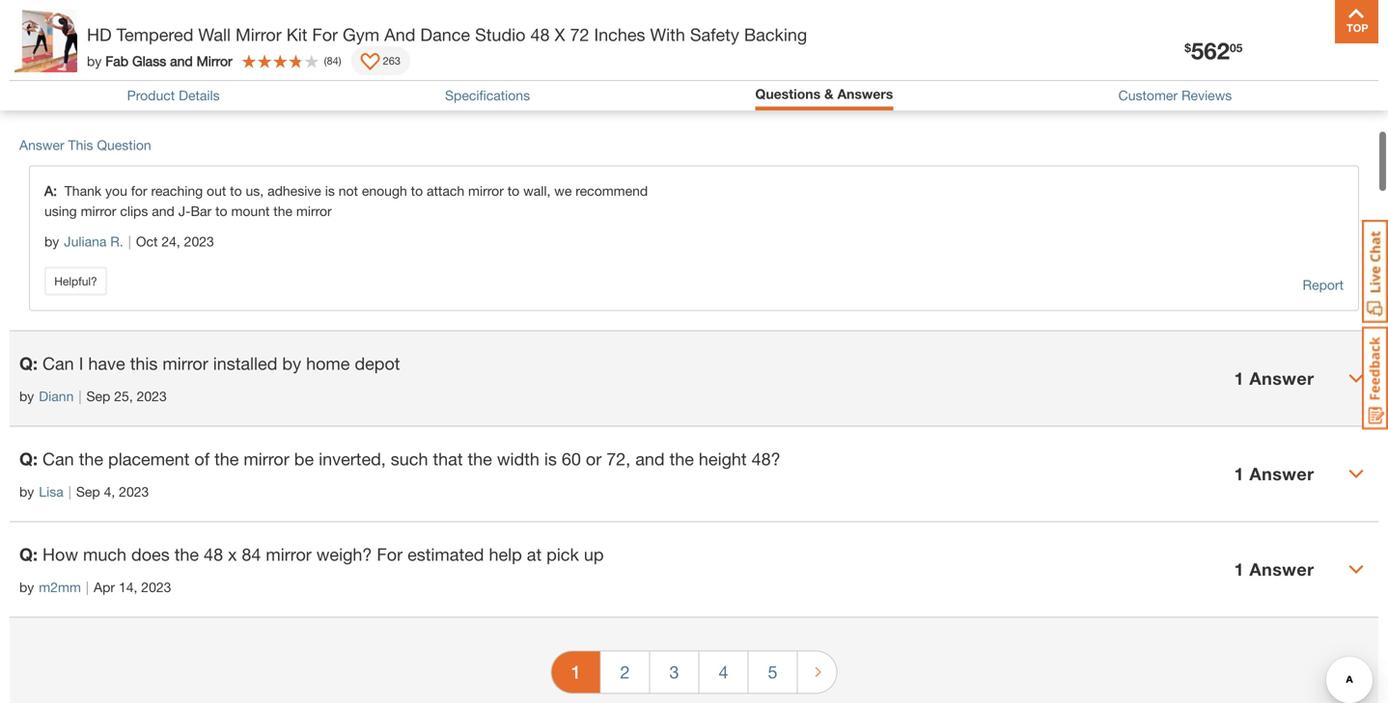 Task type: locate. For each thing, give the bounding box(es) containing it.
1 answer for estimated
[[1235, 560, 1315, 580]]

the inside thank you for reaching out to us, adhesive is not enough to attach mirror to wall, we recommend using mirror clips and j-bar to mount the mirror
[[274, 203, 293, 219]]

q: can the placement of the mirror be inverted, such that the width is 60 or 72, and the height 48?
[[19, 449, 781, 470]]

1 i from the top
[[79, 52, 83, 73]]

1 1 answer from the top
[[1235, 67, 1315, 88]]

1 horizontal spatial attach
[[427, 183, 465, 199]]

adhesive up details
[[153, 52, 222, 73]]

4 1 answer from the top
[[1235, 560, 1315, 580]]

14,
[[119, 580, 138, 596]]

q: can i just use adhesive alone to attach mirror to wall?
[[19, 52, 459, 73]]

2 vertical spatial caret image
[[1349, 563, 1364, 578]]

for up (
[[312, 24, 338, 45]]

or
[[586, 449, 602, 470]]

q: for q: can i have this mirror installed by home depot
[[19, 353, 38, 374]]

answer for can the placement of the mirror be inverted, such that the width is 60 or 72, and the height 48?
[[1250, 464, 1315, 485]]

caret image
[[1349, 371, 1364, 387], [1349, 467, 1364, 482], [1349, 563, 1364, 578]]

| right diann
[[79, 389, 82, 405]]

is left not
[[325, 183, 335, 199]]

3 link
[[650, 652, 699, 694]]

1 horizontal spatial oct
[[136, 234, 158, 250]]

hd
[[87, 24, 112, 45]]

oct left 24, on the left of the page
[[136, 234, 158, 250]]

1 vertical spatial caret image
[[1349, 467, 1364, 482]]

84
[[327, 55, 339, 67], [242, 545, 261, 565]]

1 vertical spatial 84
[[242, 545, 261, 565]]

1 vertical spatial attach
[[427, 183, 465, 199]]

pick
[[547, 545, 579, 565]]

width
[[497, 449, 540, 470]]

1 vertical spatial and
[[152, 203, 175, 219]]

caret image for or
[[1349, 467, 1364, 482]]

0 vertical spatial attach
[[295, 52, 343, 73]]

and right '72,'
[[636, 449, 665, 470]]

the
[[274, 203, 293, 219], [79, 449, 103, 470], [214, 449, 239, 470], [468, 449, 492, 470], [670, 449, 694, 470], [174, 545, 199, 565]]

mirror left 'wall,'
[[468, 183, 504, 199]]

city
[[158, 37, 185, 56]]

3 q: from the top
[[19, 449, 38, 470]]

the right the mount at top
[[274, 203, 293, 219]]

0 horizontal spatial mirror
[[197, 53, 232, 69]]

2 q: from the top
[[19, 353, 38, 374]]

3 1 from the top
[[1235, 464, 1245, 485]]

customer reviews
[[1119, 88, 1232, 103]]

1 vertical spatial i
[[79, 353, 83, 374]]

diy button
[[1148, 23, 1210, 70]]

by for can i have this mirror installed by home depot
[[19, 389, 34, 405]]

mirror right the mount at top
[[296, 203, 332, 219]]

the left height
[[670, 449, 694, 470]]

mirror up the alone
[[236, 24, 282, 45]]

2 caret image from the top
[[1349, 467, 1364, 482]]

1 for the
[[1235, 464, 1245, 485]]

by left home
[[282, 353, 301, 374]]

2 i from the top
[[79, 353, 83, 374]]

to down and
[[399, 52, 414, 73]]

by
[[87, 53, 102, 69], [44, 234, 59, 250], [282, 353, 301, 374], [19, 389, 34, 405], [19, 484, 34, 500], [19, 580, 34, 596]]

1 answer
[[1235, 67, 1315, 88], [1235, 368, 1315, 389], [1235, 464, 1315, 485], [1235, 560, 1315, 580]]

sep left 25,
[[86, 389, 110, 405]]

0 vertical spatial and
[[170, 53, 193, 69]]

display image
[[361, 53, 380, 72]]

1 vertical spatial adhesive
[[268, 183, 321, 199]]

thank you for reaching out to us, adhesive is not enough to attach mirror to wall, we recommend using mirror clips and j-bar to mount the mirror
[[44, 183, 648, 219]]

for right weigh?
[[377, 545, 403, 565]]

navigation
[[551, 638, 838, 704]]

72,
[[607, 449, 631, 470]]

)
[[339, 55, 341, 67]]

mirror
[[348, 52, 394, 73], [468, 183, 504, 199], [81, 203, 116, 219], [296, 203, 332, 219], [163, 353, 208, 374], [244, 449, 289, 470], [266, 545, 312, 565]]

by diann | sep 25, 2023
[[19, 389, 167, 405]]

by left diann
[[19, 389, 34, 405]]

and right glass
[[170, 53, 193, 69]]

details
[[179, 88, 220, 103]]

0 horizontal spatial attach
[[295, 52, 343, 73]]

glass
[[132, 53, 166, 69]]

us,
[[246, 183, 264, 199]]

0 vertical spatial sep
[[86, 389, 110, 405]]

can left just
[[43, 52, 74, 73]]

by fab glass and mirror
[[87, 53, 232, 69]]

mirror down wall
[[197, 53, 232, 69]]

diann
[[39, 389, 74, 405]]

live chat image
[[1363, 220, 1389, 323]]

to
[[274, 52, 290, 73], [399, 52, 414, 73], [230, 183, 242, 199], [411, 183, 423, 199], [508, 183, 520, 199], [215, 203, 227, 219]]

0 vertical spatial for
[[312, 24, 338, 45]]

1 horizontal spatial is
[[544, 449, 557, 470]]

weigh?
[[317, 545, 372, 565]]

|
[[128, 234, 131, 250], [79, 389, 82, 405], [68, 484, 71, 500], [86, 580, 89, 596]]

48
[[531, 24, 550, 45], [204, 545, 223, 565]]

4 1 from the top
[[1235, 560, 1245, 580]]

q: left just
[[19, 52, 38, 73]]

1 vertical spatial is
[[544, 449, 557, 470]]

| for the
[[68, 484, 71, 500]]

can
[[43, 52, 74, 73], [43, 353, 74, 374], [43, 449, 74, 470]]

answer this question
[[19, 137, 151, 153]]

1
[[1235, 67, 1245, 88], [1235, 368, 1245, 389], [1235, 464, 1245, 485], [1235, 560, 1245, 580]]

specifications button
[[445, 88, 530, 103], [445, 88, 530, 103]]

2023 right 25,
[[137, 389, 167, 405]]

0 vertical spatial can
[[43, 52, 74, 73]]

can for can the placement of the mirror be inverted, such that the width is 60 or 72, and the height 48?
[[43, 449, 74, 470]]

sep left 4,
[[76, 484, 100, 500]]

questions element
[[10, 29, 1379, 619]]

1 can from the top
[[43, 52, 74, 73]]

1 vertical spatial mirror
[[197, 53, 232, 69]]

2
[[620, 662, 630, 683]]

does
[[131, 545, 170, 565]]

question
[[97, 137, 151, 153]]

installed
[[213, 353, 278, 374]]

0 horizontal spatial adhesive
[[153, 52, 222, 73]]

navigation containing 2
[[551, 638, 838, 704]]

top button
[[1336, 0, 1379, 43]]

have
[[88, 353, 125, 374]]

i left just
[[79, 52, 83, 73]]

product details button
[[127, 88, 220, 103], [127, 88, 220, 103]]

by left lisa
[[19, 484, 34, 500]]

0 vertical spatial oct
[[78, 87, 100, 103]]

feedback link image
[[1363, 326, 1389, 431]]

0 vertical spatial caret image
[[1349, 371, 1364, 387]]

mirror
[[236, 24, 282, 45], [197, 53, 232, 69]]

is
[[325, 183, 335, 199], [544, 449, 557, 470]]

1 q: from the top
[[19, 52, 38, 73]]

q: up by lisa | sep 4, 2023
[[19, 449, 38, 470]]

report button
[[1303, 275, 1344, 296]]

adhesive
[[153, 52, 222, 73], [268, 183, 321, 199]]

m2mm
[[39, 580, 81, 596]]

can up lisa
[[43, 449, 74, 470]]

2 can from the top
[[43, 353, 74, 374]]

specifications
[[445, 88, 530, 103]]

enough
[[362, 183, 407, 199]]

2023 right 14,
[[141, 580, 171, 596]]

for
[[131, 183, 147, 199]]

1 1 from the top
[[1235, 67, 1245, 88]]

1 horizontal spatial adhesive
[[268, 183, 321, 199]]

q: for q: can i just use adhesive alone to attach mirror to wall?
[[19, 52, 38, 73]]

4 q: from the top
[[19, 545, 38, 565]]

0 vertical spatial adhesive
[[153, 52, 222, 73]]

What can we help you find today? search field
[[383, 26, 912, 67]]

3 caret image from the top
[[1349, 563, 1364, 578]]

can up diann
[[43, 353, 74, 374]]

questions
[[756, 86, 821, 102]]

for inside questions element
[[377, 545, 403, 565]]

0 vertical spatial is
[[325, 183, 335, 199]]

product image image
[[14, 10, 77, 72]]

20,
[[103, 87, 122, 103]]

3 can from the top
[[43, 449, 74, 470]]

inverted,
[[319, 449, 386, 470]]

help
[[489, 545, 522, 565]]

adhesive right us,
[[268, 183, 321, 199]]

helpful?
[[54, 275, 97, 288]]

q: up by diann | sep 25, 2023
[[19, 353, 38, 374]]

q: left how
[[19, 545, 38, 565]]

with
[[650, 24, 685, 45]]

0 vertical spatial 84
[[327, 55, 339, 67]]

0 horizontal spatial 84
[[242, 545, 261, 565]]

| right lisa
[[68, 484, 71, 500]]

depot
[[355, 353, 400, 374]]

0 vertical spatial i
[[79, 52, 83, 73]]

0 horizontal spatial is
[[325, 183, 335, 199]]

2023 right 4,
[[119, 484, 149, 500]]

q: can i have this mirror installed by home depot
[[19, 353, 400, 374]]

by left m2mm
[[19, 580, 34, 596]]

2 1 answer from the top
[[1235, 368, 1315, 389]]

1 vertical spatial can
[[43, 353, 74, 374]]

oct left 20, on the top of the page
[[78, 87, 100, 103]]

alone
[[227, 52, 269, 73]]

at
[[527, 545, 542, 565]]

0 horizontal spatial 48
[[204, 545, 223, 565]]

the right does on the left
[[174, 545, 199, 565]]

| left apr
[[86, 580, 89, 596]]

to down kit
[[274, 52, 290, 73]]

wall?
[[419, 52, 459, 73]]

you
[[105, 183, 127, 199]]

height
[[699, 449, 747, 470]]

answer for how much does the 48 x 84 mirror weigh?  for estimated help at pick up
[[1250, 560, 1315, 580]]

2023 right 20, on the top of the page
[[126, 87, 156, 103]]

2 vertical spatial can
[[43, 449, 74, 470]]

by lisa | sep 4, 2023
[[19, 484, 149, 500]]

3 1 answer from the top
[[1235, 464, 1315, 485]]

by down using at the top of page
[[44, 234, 59, 250]]

and left j-
[[152, 203, 175, 219]]

wall
[[198, 24, 231, 45]]

by left fab
[[87, 53, 102, 69]]

i left "have"
[[79, 353, 83, 374]]

1 horizontal spatial mirror
[[236, 24, 282, 45]]

product details
[[127, 88, 220, 103]]

1 for wall?
[[1235, 67, 1245, 88]]

lisa
[[39, 484, 63, 500]]

1 vertical spatial sep
[[76, 484, 100, 500]]

juliana r. button
[[64, 231, 123, 253]]

0 horizontal spatial oct
[[78, 87, 100, 103]]

1 horizontal spatial for
[[377, 545, 403, 565]]

1 vertical spatial 48
[[204, 545, 223, 565]]

0 vertical spatial 48
[[531, 24, 550, 45]]

is left 60 on the bottom left of page
[[544, 449, 557, 470]]

1 vertical spatial oct
[[136, 234, 158, 250]]

4
[[719, 662, 729, 683]]

q:
[[19, 52, 38, 73], [19, 353, 38, 374], [19, 449, 38, 470], [19, 545, 38, 565]]

1 horizontal spatial 48
[[531, 24, 550, 45]]

1 vertical spatial for
[[377, 545, 403, 565]]



Task type: describe. For each thing, give the bounding box(es) containing it.
q: for q: how much does the 48 x 84 mirror weigh?  for estimated help at pick up
[[19, 545, 38, 565]]

q: for q: can the placement of the mirror be inverted, such that the width is 60 or 72, and the height 48?
[[19, 449, 38, 470]]

caret image for up
[[1349, 563, 1364, 578]]

fab
[[105, 53, 128, 69]]

2 1 from the top
[[1235, 368, 1245, 389]]

8 link
[[1319, 18, 1365, 70]]

tempered
[[117, 24, 194, 45]]

out
[[207, 183, 226, 199]]

the home depot logo image
[[15, 15, 77, 77]]

4,
[[104, 484, 115, 500]]

2 vertical spatial and
[[636, 449, 665, 470]]

placement
[[108, 449, 190, 470]]

questions & answers
[[756, 86, 894, 102]]

this
[[130, 353, 158, 374]]

reaching
[[151, 183, 203, 199]]

daly
[[124, 37, 154, 56]]

can for can i have this mirror installed by home depot
[[43, 353, 74, 374]]

thank
[[64, 183, 102, 199]]

gym
[[343, 24, 380, 45]]

can for can i just use adhesive alone to attach mirror to wall?
[[43, 52, 74, 73]]

use
[[121, 52, 148, 73]]

by m2mm | apr 14, 2023
[[19, 580, 171, 596]]

of
[[194, 449, 210, 470]]

that
[[433, 449, 463, 470]]

i for have
[[79, 353, 83, 374]]

sep for the
[[76, 484, 100, 500]]

r.
[[110, 234, 123, 250]]

72
[[570, 24, 590, 45]]

1 caret image from the top
[[1349, 371, 1364, 387]]

and inside thank you for reaching out to us, adhesive is not enough to attach mirror to wall, we recommend using mirror clips and j-bar to mount the mirror
[[152, 203, 175, 219]]

such
[[391, 449, 428, 470]]

1 answer for the
[[1235, 464, 1315, 485]]

0 horizontal spatial for
[[312, 24, 338, 45]]

1 answer for wall?
[[1235, 67, 1315, 88]]

report
[[1303, 277, 1344, 293]]

recommend
[[576, 183, 648, 199]]

adhesive inside thank you for reaching out to us, adhesive is not enough to attach mirror to wall, we recommend using mirror clips and j-bar to mount the mirror
[[268, 183, 321, 199]]

sep for i
[[86, 389, 110, 405]]

lisa button
[[39, 482, 63, 503]]

home
[[306, 353, 350, 374]]

24,
[[162, 234, 180, 250]]

5
[[768, 662, 778, 683]]

2023 for this
[[137, 389, 167, 405]]

by for how much does the 48 x 84 mirror weigh?  for estimated help at pick up
[[19, 580, 34, 596]]

a:
[[44, 183, 64, 199]]

by for can the placement of the mirror be inverted, such that the width is 60 or 72, and the height 48?
[[19, 484, 34, 500]]

1 for estimated
[[1235, 560, 1245, 580]]

(
[[324, 55, 327, 67]]

oct 20, 2023
[[78, 87, 156, 103]]

j-
[[178, 203, 191, 219]]

562
[[1192, 37, 1230, 64]]

kit
[[287, 24, 307, 45]]

studio
[[475, 24, 526, 45]]

to left 'wall,'
[[508, 183, 520, 199]]

mirror right the this at bottom
[[163, 353, 208, 374]]

to left us,
[[230, 183, 242, 199]]

$ 562 05
[[1185, 37, 1243, 64]]

94015
[[304, 37, 347, 56]]

2023 for the
[[141, 580, 171, 596]]

by for thank you for reaching out to us, adhesive is not enough to attach mirror to wall, we recommend using mirror clips and j-bar to mount the mirror
[[44, 234, 59, 250]]

10pm
[[193, 37, 235, 56]]

reviews
[[1182, 88, 1232, 103]]

mirror left be
[[244, 449, 289, 470]]

helpful? button
[[44, 267, 107, 296]]

60
[[562, 449, 581, 470]]

84 inside questions element
[[242, 545, 261, 565]]

hd tempered wall mirror kit for gym and dance studio 48 x 72 inches with safety backing
[[87, 24, 807, 45]]

answer for can i just use adhesive alone to attach mirror to wall?
[[1250, 67, 1315, 88]]

mirror down gym
[[348, 52, 394, 73]]

attach inside thank you for reaching out to us, adhesive is not enough to attach mirror to wall, we recommend using mirror clips and j-bar to mount the mirror
[[427, 183, 465, 199]]

the up by lisa | sep 4, 2023
[[79, 449, 103, 470]]

not
[[339, 183, 358, 199]]

m2mm button
[[39, 578, 81, 598]]

| right 'r.'
[[128, 234, 131, 250]]

2023 right 24, on the left of the page
[[184, 234, 214, 250]]

x
[[228, 545, 237, 565]]

answer this question link
[[19, 137, 151, 153]]

2 link
[[601, 652, 649, 694]]

backing
[[744, 24, 807, 45]]

mirror left weigh?
[[266, 545, 312, 565]]

customer
[[1119, 88, 1178, 103]]

| for much
[[86, 580, 89, 596]]

and
[[384, 24, 416, 45]]

( 84 )
[[324, 55, 341, 67]]

juliana
[[64, 234, 107, 250]]

mirror down thank
[[81, 203, 116, 219]]

to right the enough
[[411, 183, 423, 199]]

just
[[88, 52, 116, 73]]

dance
[[420, 24, 470, 45]]

the right that on the bottom left of page
[[468, 449, 492, 470]]

safety
[[690, 24, 740, 45]]

is inside thank you for reaching out to us, adhesive is not enough to attach mirror to wall, we recommend using mirror clips and j-bar to mount the mirror
[[325, 183, 335, 199]]

2023 for of
[[119, 484, 149, 500]]

diy
[[1167, 51, 1192, 69]]

estimated
[[408, 545, 484, 565]]

q: how much does the 48 x 84 mirror weigh?  for estimated help at pick up
[[19, 545, 604, 565]]

apr
[[94, 580, 115, 596]]

1 horizontal spatial 84
[[327, 55, 339, 67]]

i for just
[[79, 52, 83, 73]]

diann button
[[39, 387, 74, 407]]

3
[[670, 662, 679, 683]]

4 link
[[700, 652, 748, 694]]

this
[[68, 137, 93, 153]]

05
[[1230, 41, 1243, 55]]

daly city 10pm
[[124, 37, 235, 56]]

| for i
[[79, 389, 82, 405]]

the right of
[[214, 449, 239, 470]]

answer for can i have this mirror installed by home depot
[[1250, 368, 1315, 389]]

5 link
[[749, 652, 797, 694]]

answers
[[838, 86, 894, 102]]

much
[[83, 545, 127, 565]]

0 vertical spatial mirror
[[236, 24, 282, 45]]

by juliana r. | oct 24, 2023
[[44, 234, 214, 250]]

263
[[383, 55, 401, 67]]

to right bar
[[215, 203, 227, 219]]

bar
[[191, 203, 212, 219]]

48 inside questions element
[[204, 545, 223, 565]]



Task type: vqa. For each thing, say whether or not it's contained in the screenshot.
The 'Styles You'Ll Love'
no



